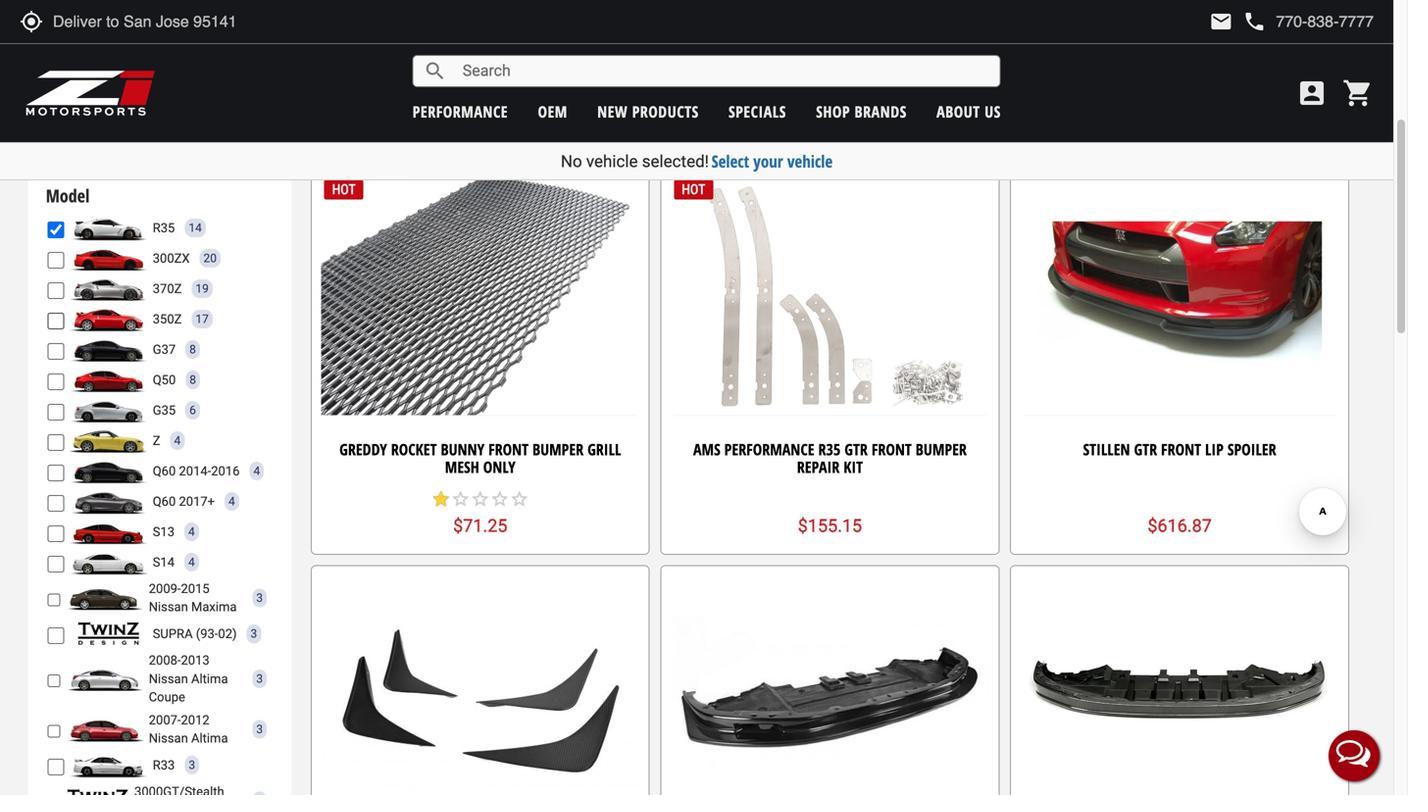Task type: locate. For each thing, give the bounding box(es) containing it.
shop brands link
[[816, 101, 907, 122]]

altima for 2012
[[191, 731, 228, 746]]

1 vertical spatial r35
[[153, 220, 175, 235]]

2 vertical spatial nissan
[[149, 731, 188, 746]]

nissan altima coupe cl32 2008 2009 2010 2011 2012 2013 qr25de vq35de 2.5l 3.5l s sr se z1 motorsports image
[[65, 666, 144, 692]]

2 q60 from the top
[[153, 494, 176, 509]]

infiniti q50 sedan hybrid v37 2014 2015 2016 2017 2018 2019 2020 vq37vhr 2.0t 3.0t 3.7l red sport redsport vr30ddtt z1 motorsports image
[[69, 367, 148, 393]]

2007-
[[149, 713, 181, 727]]

3
[[256, 591, 263, 605], [251, 627, 257, 641], [256, 672, 263, 686], [256, 723, 263, 736], [189, 758, 195, 772]]

1 altima from the top
[[191, 671, 228, 686]]

nissan down 2007-
[[149, 731, 188, 746]]

shop
[[816, 101, 850, 122]]

1 horizontal spatial bumper
[[916, 439, 967, 460]]

3 for 2008-2013 nissan altima coupe
[[256, 672, 263, 686]]

maxima
[[191, 600, 237, 614]]

0 horizontal spatial gtr
[[844, 439, 868, 460]]

supra (93-02)
[[153, 626, 237, 641]]

2 front from the left
[[872, 439, 912, 460]]

0 horizontal spatial r35
[[153, 220, 175, 235]]

3 right r33
[[189, 758, 195, 772]]

repair
[[797, 456, 840, 477]]

0 vertical spatial 8
[[189, 343, 196, 356]]

greddy rocket bunny front bumper grill mesh only
[[339, 439, 621, 477]]

g35
[[153, 403, 176, 417]]

altima inside 2007-2012 nissan altima
[[191, 731, 228, 746]]

about us link
[[936, 101, 1001, 122]]

only
[[483, 456, 516, 477]]

0 vertical spatial altima
[[191, 671, 228, 686]]

r35 inside model: r35 close
[[311, 133, 332, 149]]

star_border
[[451, 489, 470, 509], [470, 489, 490, 509], [490, 489, 510, 509], [510, 489, 529, 509]]

3 right 2012
[[256, 723, 263, 736]]

1 front from the left
[[488, 439, 529, 460]]

front inside greddy rocket bunny front bumper grill mesh only
[[488, 439, 529, 460]]

nissan for 2012
[[149, 731, 188, 746]]

model:
[[271, 133, 308, 149]]

4 right z
[[174, 434, 181, 448]]

3 right maxima
[[256, 591, 263, 605]]

3 right "02)"
[[251, 627, 257, 641]]

nissan inside the 2008-2013 nissan altima coupe
[[149, 671, 188, 686]]

None checkbox
[[48, 222, 64, 238], [48, 252, 64, 269], [48, 282, 64, 299], [48, 313, 64, 330], [48, 343, 64, 360], [48, 374, 64, 390], [48, 404, 64, 421], [48, 465, 64, 481], [48, 556, 64, 573], [48, 592, 61, 609], [48, 628, 64, 644], [48, 222, 64, 238], [48, 252, 64, 269], [48, 282, 64, 299], [48, 313, 64, 330], [48, 343, 64, 360], [48, 374, 64, 390], [48, 404, 64, 421], [48, 465, 64, 481], [48, 556, 64, 573], [48, 592, 61, 609], [48, 628, 64, 644]]

0 horizontal spatial front
[[488, 439, 529, 460]]

clear refinements
[[58, 132, 181, 150]]

infiniti q60 coupe cv36 2014 2015 vq37vhr 3.7l z1 motorsports image
[[69, 458, 148, 484]]

1 vertical spatial 8
[[189, 373, 196, 387]]

4 up 2015
[[188, 555, 195, 569]]

altima inside the 2008-2013 nissan altima coupe
[[191, 671, 228, 686]]

0 vertical spatial q60
[[153, 464, 176, 478]]

spoiler
[[1227, 439, 1276, 460]]

mail link
[[1209, 10, 1233, 33]]

vehicle right no
[[586, 151, 638, 171]]

altima down 2013
[[191, 671, 228, 686]]

z
[[153, 433, 160, 448]]

r35 up the 300zx
[[153, 220, 175, 235]]

1 horizontal spatial gtr
[[1134, 439, 1157, 460]]

vehicle right your
[[787, 150, 833, 173]]

vehicle inside no vehicle selected! select your vehicle
[[586, 151, 638, 171]]

front left lip
[[1161, 439, 1201, 460]]

0 horizontal spatial vehicle
[[586, 151, 638, 171]]

2 8 from the top
[[189, 373, 196, 387]]

star
[[431, 489, 451, 509]]

8 right q50
[[189, 373, 196, 387]]

nissan 240sx silvia zenki kouki s13 rps13 180sx 1989 1990 1991 1992 1993 1994 ka24e ka24de ka24det sr20det rb26dett z1 motorsports image
[[69, 519, 148, 545]]

1 bumper from the left
[[532, 439, 584, 460]]

0 vertical spatial r35
[[311, 133, 332, 149]]

r35 left close
[[311, 133, 332, 149]]

performance
[[413, 101, 508, 122]]

6
[[189, 403, 196, 417]]

nissan
[[149, 600, 188, 614], [149, 671, 188, 686], [149, 731, 188, 746]]

altima down 2012
[[191, 731, 228, 746]]

ams performance r35 gtr front bumper repair kit
[[693, 439, 967, 477]]

4 for z
[[174, 434, 181, 448]]

bunny
[[441, 439, 484, 460]]

1 star_border from the left
[[451, 489, 470, 509]]

front inside ams performance r35 gtr front bumper repair kit
[[872, 439, 912, 460]]

gtr right 'stillen' on the right
[[1134, 439, 1157, 460]]

8 right g37
[[189, 343, 196, 356]]

nissan for 2015
[[149, 600, 188, 614]]

nissan for 2013
[[149, 671, 188, 686]]

phone
[[1243, 10, 1266, 33]]

q60 left 2014-
[[153, 464, 176, 478]]

s13
[[153, 524, 175, 539]]

clear
[[58, 132, 94, 150]]

4 for q60 2017+
[[229, 495, 235, 508]]

mesh
[[445, 456, 479, 477]]

q60 for q60 2017+
[[153, 494, 176, 509]]

(93-
[[196, 626, 218, 641]]

1 vertical spatial nissan
[[149, 671, 188, 686]]

null image down nissan skyline coupe sedan r33 gtr gt-r bcnr33 enr33 enr33 gts-t gtst gts awd attesa 1995 1996 1997 1998 rb20det rb25de image
[[66, 788, 129, 795]]

bumper inside greddy rocket bunny front bumper grill mesh only
[[532, 439, 584, 460]]

nissan skyline coupe sedan r33 gtr gt-r bcnr33 enr33 enr33 gts-t gtst gts awd attesa 1995 1996 1997 1998 rb20det rb25de image
[[69, 753, 148, 778]]

model: r35 close
[[271, 132, 355, 150]]

2009-2015 nissan maxima
[[149, 582, 237, 614]]

2 nissan from the top
[[149, 671, 188, 686]]

nissan down 2009-
[[149, 600, 188, 614]]

nissan up the coupe
[[149, 671, 188, 686]]

1 8 from the top
[[189, 343, 196, 356]]

0 vertical spatial nissan
[[149, 600, 188, 614]]

1 gtr from the left
[[844, 439, 868, 460]]

front right the bunny
[[488, 439, 529, 460]]

Search search field
[[447, 56, 1000, 86]]

close
[[337, 132, 355, 150]]

1 horizontal spatial front
[[872, 439, 912, 460]]

r35
[[311, 133, 332, 149], [153, 220, 175, 235], [818, 439, 841, 460]]

gtr
[[844, 439, 868, 460], [1134, 439, 1157, 460]]

2 horizontal spatial front
[[1161, 439, 1201, 460]]

3 for r33
[[189, 758, 195, 772]]

4 right 2016
[[253, 464, 260, 478]]

greddy
[[339, 439, 387, 460]]

gtr right 'repair'
[[844, 439, 868, 460]]

2 altima from the top
[[191, 731, 228, 746]]

q60
[[153, 464, 176, 478], [153, 494, 176, 509]]

vehicle
[[787, 150, 833, 173], [586, 151, 638, 171]]

0 horizontal spatial bumper
[[532, 439, 584, 460]]

new products
[[597, 101, 699, 122]]

stillen
[[1083, 439, 1130, 460]]

3 front from the left
[[1161, 439, 1201, 460]]

altima for 2013
[[191, 671, 228, 686]]

3 nissan from the top
[[149, 731, 188, 746]]

infiniti g37 coupe sedan convertible v36 cv36 hv36 skyline 2008 2009 2010 2011 2012 2013 3.7l vq37vhr z1 motorsports image
[[69, 337, 148, 362]]

stillen gtr front lip spoiler
[[1083, 439, 1276, 460]]

2015
[[181, 582, 210, 596]]

2 vertical spatial r35
[[818, 439, 841, 460]]

2008-
[[149, 653, 181, 668]]

oem link
[[538, 101, 568, 122]]

3 for supra (93-02)
[[251, 627, 257, 641]]

nissan 350z z33 2003 2004 2005 2006 2007 2008 2009 vq35de 3.5l revup rev up vq35hr nismo z1 motorsports image
[[69, 306, 148, 332]]

null image down nissan maxima a35 2009 2010 2011 2012 2013 2014 2015 vq35de 3.5l le s sv sr sport z1 motorsports "image"
[[69, 621, 148, 647]]

2009-
[[149, 582, 181, 596]]

8 for q50
[[189, 373, 196, 387]]

infiniti g35 coupe sedan v35 v36 skyline 2003 2004 2005 2006 2007 2008 3.5l vq35de revup rev up vq35hr z1 motorsports image
[[69, 398, 148, 423]]

nissan inside 2009-2015 nissan maxima
[[149, 600, 188, 614]]

1 horizontal spatial vehicle
[[787, 150, 833, 173]]

r35 left kit
[[818, 439, 841, 460]]

1 q60 from the top
[[153, 464, 176, 478]]

q60 2014-2016
[[153, 464, 240, 478]]

8
[[189, 343, 196, 356], [189, 373, 196, 387]]

300zx
[[153, 251, 190, 265]]

1 horizontal spatial r35
[[311, 133, 332, 149]]

1 vertical spatial q60
[[153, 494, 176, 509]]

bumper
[[532, 439, 584, 460], [916, 439, 967, 460]]

1 vertical spatial altima
[[191, 731, 228, 746]]

4 right s13
[[188, 525, 195, 539]]

bumper inside ams performance r35 gtr front bumper repair kit
[[916, 439, 967, 460]]

3 for 2007-2012 nissan altima
[[256, 723, 263, 736]]

None checkbox
[[48, 434, 64, 451], [48, 495, 64, 512], [48, 526, 64, 542], [48, 673, 61, 689], [48, 723, 61, 740], [48, 759, 64, 776], [48, 434, 64, 451], [48, 495, 64, 512], [48, 526, 64, 542], [48, 673, 61, 689], [48, 723, 61, 740], [48, 759, 64, 776]]

q60 up s13
[[153, 494, 176, 509]]

2 bumper from the left
[[916, 439, 967, 460]]

front
[[488, 439, 529, 460], [872, 439, 912, 460], [1161, 439, 1201, 460]]

2008-2013 nissan altima coupe
[[149, 653, 228, 704]]

2 horizontal spatial r35
[[818, 439, 841, 460]]

3 right the 2008-2013 nissan altima coupe
[[256, 672, 263, 686]]

null image
[[69, 621, 148, 647], [66, 788, 129, 795]]

selected!
[[642, 151, 709, 171]]

nissan inside 2007-2012 nissan altima
[[149, 731, 188, 746]]

nissan maxima a35 2009 2010 2011 2012 2013 2014 2015 vq35de 3.5l le s sv sr sport z1 motorsports image
[[65, 585, 144, 611]]

4 down 2016
[[229, 495, 235, 508]]

nissan 300zx z32 1990 1991 1992 1993 1994 1995 1996 vg30dett vg30de twin turbo non turbo z1 motorsports image
[[69, 246, 148, 271]]

front right kit
[[872, 439, 912, 460]]

nissan altima sedan l32 2007 2008 2009 2010 2011 2012 qr25de vq35de 2.5l 3.5l s sr sl se z1 motorsports image
[[65, 717, 144, 742]]

bumper left grill
[[532, 439, 584, 460]]

bumper right kit
[[916, 439, 967, 460]]

4
[[174, 434, 181, 448], [253, 464, 260, 478], [229, 495, 235, 508], [188, 525, 195, 539], [188, 555, 195, 569]]

us
[[985, 101, 1001, 122]]

1 nissan from the top
[[149, 600, 188, 614]]



Task type: vqa. For each thing, say whether or not it's contained in the screenshot.


Task type: describe. For each thing, give the bounding box(es) containing it.
4 for s13
[[188, 525, 195, 539]]

2 gtr from the left
[[1134, 439, 1157, 460]]

2 star_border from the left
[[470, 489, 490, 509]]

2023 nissan z image
[[69, 428, 148, 454]]

q50
[[153, 372, 176, 387]]

4 for s14
[[188, 555, 195, 569]]

search
[[423, 59, 447, 83]]

model
[[46, 184, 89, 208]]

2014-
[[179, 464, 211, 478]]

specials
[[729, 101, 786, 122]]

products
[[632, 101, 699, 122]]

8 for g37
[[189, 343, 196, 356]]

02)
[[218, 626, 237, 641]]

new
[[597, 101, 628, 122]]

2007-2012 nissan altima
[[149, 713, 228, 746]]

kit
[[844, 456, 863, 477]]

select your vehicle link
[[711, 150, 833, 173]]

1 vertical spatial null image
[[66, 788, 129, 795]]

no vehicle selected! select your vehicle
[[561, 150, 833, 173]]

lip
[[1205, 439, 1224, 460]]

performance
[[724, 439, 814, 460]]

my_location
[[20, 10, 43, 33]]

2013
[[181, 653, 210, 668]]

new products link
[[597, 101, 699, 122]]

r35 inside ams performance r35 gtr front bumper repair kit
[[818, 439, 841, 460]]

about us
[[936, 101, 1001, 122]]

4 for q60 2014-2016
[[253, 464, 260, 478]]

2017+
[[179, 494, 215, 509]]

q60 for q60 2014-2016
[[153, 464, 176, 478]]

supra
[[153, 626, 193, 641]]

performance link
[[413, 101, 508, 122]]

q60 2017+
[[153, 494, 215, 509]]

account_box
[[1296, 77, 1328, 109]]

350z
[[153, 312, 182, 326]]

gtr inside ams performance r35 gtr front bumper repair kit
[[844, 439, 868, 460]]

nissan r35 gtr gt-r awd twin turbo 2009 2010 2011 2012 2013 2014 2015 2016 2017 2018 2019 2020 vr38dett z1 motorsports image
[[69, 215, 148, 241]]

2012
[[181, 713, 210, 727]]

mail
[[1209, 10, 1233, 33]]

specials link
[[729, 101, 786, 122]]

g37
[[153, 342, 176, 357]]

phone link
[[1243, 10, 1374, 33]]

clear refinements button
[[42, 128, 197, 154]]

shop brands
[[816, 101, 907, 122]]

shopping_cart
[[1342, 77, 1374, 109]]

$616.87
[[1148, 516, 1212, 536]]

370z
[[153, 281, 182, 296]]

account_box link
[[1291, 77, 1333, 109]]

3 for 2009-2015 nissan maxima
[[256, 591, 263, 605]]

17
[[196, 312, 209, 326]]

about
[[936, 101, 980, 122]]

no
[[561, 151, 582, 171]]

14
[[189, 221, 202, 235]]

z1 motorsports logo image
[[25, 69, 156, 118]]

grill
[[587, 439, 621, 460]]

mail phone
[[1209, 10, 1266, 33]]

your
[[753, 150, 783, 173]]

nissan 240sx silvia zenki kouki s14 1995 1996 1997 1998 1999 ka24de ka24det sr20det rb26dett z1 motorsports image
[[69, 550, 148, 575]]

3 star_border from the left
[[490, 489, 510, 509]]

4 star_border from the left
[[510, 489, 529, 509]]

20
[[204, 251, 217, 265]]

19
[[196, 282, 209, 296]]

refinements
[[98, 132, 181, 150]]

$155.15
[[798, 516, 862, 536]]

infiniti q60 coupe cv37 2017 2018 2019 2020 2.0t 3.0t red sport redsport vr30ddtt z1 motorsports image
[[69, 489, 148, 514]]

s14
[[153, 555, 175, 569]]

brands
[[855, 101, 907, 122]]

nissan 370z z34 2009 2010 2011 2012 2013 2014 2015 2016 2017 2018 2019 3.7l vq37vhr vhr nismo z1 motorsports image
[[69, 276, 148, 302]]

ams
[[693, 439, 720, 460]]

shopping_cart link
[[1337, 77, 1374, 109]]

2016
[[211, 464, 240, 478]]

rocket
[[391, 439, 437, 460]]

r33
[[153, 758, 175, 772]]

0 vertical spatial null image
[[69, 621, 148, 647]]

$71.25
[[453, 516, 507, 536]]

select
[[711, 150, 749, 173]]

star star_border star_border star_border star_border $71.25
[[431, 489, 529, 536]]

oem
[[538, 101, 568, 122]]

coupe
[[149, 690, 185, 704]]



